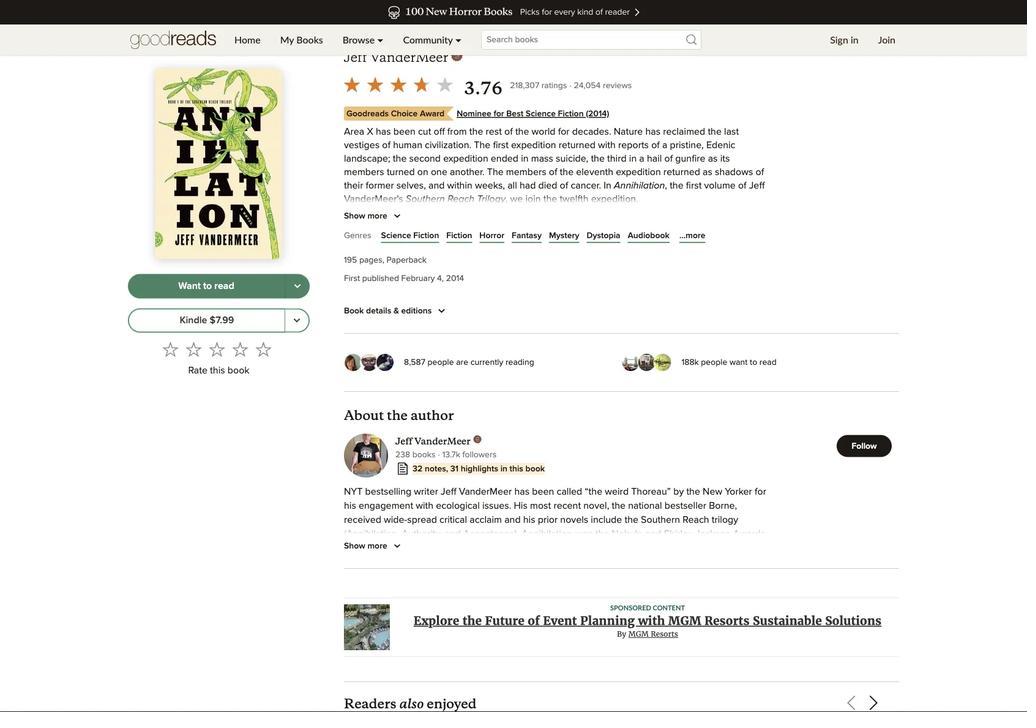 Task type: describe. For each thing, give the bounding box(es) containing it.
follow button
[[837, 435, 892, 457]]

paperback
[[387, 256, 427, 265]]

book
[[344, 307, 364, 315]]

writing
[[425, 600, 454, 610]]

the up turned
[[393, 154, 407, 164]]

avoid
[[575, 248, 598, 258]]

the up keeping
[[634, 275, 648, 284]]

anthropologist;
[[521, 221, 585, 231]]

residence
[[708, 600, 753, 610]]

and right congress,
[[756, 614, 772, 624]]

2014
[[446, 274, 464, 283]]

the left fiji
[[711, 656, 725, 666]]

in right the sign
[[851, 34, 859, 46]]

to right "want"
[[750, 358, 757, 366]]

landscape;
[[344, 154, 390, 164]]

sign in
[[830, 34, 859, 46]]

secrets
[[471, 288, 502, 298]]

with down "writer"
[[416, 501, 434, 511]]

ended
[[491, 154, 519, 164]]

join link
[[869, 24, 906, 55]]

the down colleges.
[[477, 628, 491, 638]]

of down fiction link
[[443, 248, 452, 258]]

all inside the group is made up of four women: an anthropologist; a surveyor; a psychologist, the de facto leader; and our narrator, a biologist. their mission is to map the terrain, record all observations of their surroundings and of one another, and, above all, avoid being contaminated by area x itself.
[[679, 234, 688, 244]]

the up nebula
[[625, 515, 639, 525]]

area inside the group is made up of four women: an anthropologist; a surveyor; a psychologist, the de facto leader; and our narrator, a biologist. their mission is to map the terrain, record all observations of their surroundings and of one another, and, above all, avoid being contaminated by area x itself.
[[702, 248, 722, 258]]

and up "paramount"
[[645, 529, 661, 539]]

of inside , the first volume of jeff vandermeer's
[[738, 181, 747, 191]]

thoreau"
[[631, 487, 671, 497]]

their inside area x has been cut off from the rest of the world for decades. nature has reclaimed the last vestiges of human civilization. the first expedition returned with reports of a pristine, edenic landscape; the second expedition ended in mass suicide, the third in a hail of gunfire as its members turned on one another. the members of the eleventh expedition returned as shadows of their former selves, and within weeks, all had died of cancer. in
[[344, 181, 363, 191]]

his down nyt
[[344, 501, 356, 511]]

expedition down 'hail'
[[616, 167, 661, 177]]

from inside nyt bestselling writer jeff vandermeer has been called "the weird thoreau" by the new yorker for his engagement with ecological issues. his most recent novel, the national bestseller borne, received wide-spread critical acclaim and his prior novels include the southern reach trilogy (annihilation, authority, and acceptance). annihilation won the nebula and shirley jackson awards, has been translated into 35 languages, and was made into a film from paramount pictures directed by alex garland. his nonfiction has appeared in new york times, the los angeles times, the atlantic, slate, salon, and the washington post. he has coedited several iconic anthologies with his wife, the hugo award winning editor. other titles include wonderbook, the world's first fully illustrated creative writing guide. vandermeer served as the 2016-2017 trias writer in residence at hobart and william smith colleges. he has spoken at the guggenheim, the library of congress, and the arthur c. clarke center for the human imagination.
[[622, 543, 642, 553]]

his up states
[[408, 670, 420, 680]]

my books
[[280, 34, 323, 46]]

the up eleventh
[[591, 154, 605, 164]]

sign
[[830, 34, 849, 46]]

0 vertical spatial the
[[474, 140, 491, 150]]

0 vertical spatial jeff vandermeer link
[[344, 48, 463, 66]]

and down and,
[[511, 275, 527, 284]]

in right highlights
[[501, 464, 508, 473]]

of up died
[[549, 167, 557, 177]]

in up "parents"
[[441, 656, 449, 666]]

a up map
[[587, 221, 593, 231]]

of inside 'sponsored content explore the future of event planning with mgm resorts sustainable solutions by mgm resorts'
[[528, 614, 540, 629]]

surveyor;
[[595, 221, 635, 231]]

imagination.
[[527, 628, 579, 638]]

32
[[413, 464, 423, 473]]

united
[[371, 684, 400, 694]]

bellefonte,
[[452, 656, 498, 666]]

1 vertical spatial include
[[554, 586, 585, 595]]

the up trias
[[648, 586, 662, 595]]

2 vertical spatial by
[[344, 558, 355, 567]]

explore the future of event planning with mgm resorts sustainable solutions image
[[344, 604, 390, 650]]

the up 'imagination.'
[[574, 614, 588, 624]]

rate
[[188, 366, 208, 375]]

made inside nyt bestselling writer jeff vandermeer has been called "the weird thoreau" by the new yorker for his engagement with ecological issues. his most recent novel, the national bestseller borne, received wide-spread critical acclaim and his prior novels include the southern reach trilogy (annihilation, authority, and acceptance). annihilation won the nebula and shirley jackson awards, has been translated into 35 languages, and was made into a film from paramount pictures directed by alex garland. his nonfiction has appeared in new york times, the los angeles times, the atlantic, slate, salon, and the washington post. he has coedited several iconic anthologies with his wife, the hugo award winning editor. other titles include wonderbook, the world's first fully illustrated creative writing guide. vandermeer served as the 2016-2017 trias writer in residence at hobart and william smith colleges. he has spoken at the guggenheim, the library of congress, and the arthur c. clarke center for the human imagination.
[[551, 543, 576, 553]]

received
[[344, 515, 381, 525]]

vandermeer up 13.7k
[[415, 435, 471, 447]]

x inside area x has been cut off from the rest of the world for decades. nature has reclaimed the last vestiges of human civilization. the first expedition returned with reports of a pristine, edenic landscape; the second expedition ended in mass suicide, the third in a hail of gunfire as its members turned on one another. the members of the eleventh expedition returned as shadows of their former selves, and within weeks, all had died of cancer. in
[[367, 127, 373, 137]]

angeles
[[657, 558, 693, 567]]

the up being in the right of the page
[[599, 234, 613, 244]]

their inside the group is made up of four women: an anthropologist; a surveyor; a psychologist, the de facto leader; and our narrator, a biologist. their mission is to map the terrain, record all observations of their surroundings and of one another, and, above all, avoid being contaminated by area x itself.
[[344, 248, 363, 258]]

was inside vandermeer was born in bellefonte, pennsylvania, but spent much of his childhood in the fiji islands, where his parents worked for the peace corps. this experience, and the resulting trip back to the united states through asia, africa, and europe, deeply influenced him.
[[400, 656, 417, 666]]

terrain,
[[616, 234, 646, 244]]

the up several
[[624, 558, 637, 567]]

home image
[[130, 24, 216, 55]]

in up resulting
[[701, 656, 708, 666]]

post.
[[524, 572, 545, 581]]

0 horizontal spatial resorts
[[651, 629, 678, 639]]

the down weird
[[612, 501, 626, 511]]

1 vertical spatial are
[[456, 358, 468, 366]]

of inside vandermeer was born in bellefonte, pennsylvania, but spent much of his childhood in the fiji islands, where his parents worked for the peace corps. this experience, and the resulting trip back to the united states through asia, africa, and europe, deeply influenced him.
[[630, 656, 638, 666]]

2 horizontal spatial annihilation
[[614, 181, 665, 191]]

show more for nyt bestselling writer jeff vandermeer has been called "the weird thoreau" by the new yorker for his engagement with ecological issues. his most recent novel, the national bestseller borne, received wide-spread critical acclaim and his prior novels include the southern reach trilogy (annihilation, authority, and acceptance). annihilation won the nebula and shirley jackson awards, has been translated into 35 languages, and was made into a film from paramount pictures directed by alex garland. his nonfiction has appeared in new york times, the los angeles times, the atlantic, slate, salon, and the washington post. he has coedited several iconic anthologies with his wife, the hugo award winning editor. other titles include wonderbook, the world's first fully illustrated creative writing guide. vandermeer served as the 2016-2017 trias writer in residence at hobart and william smith colleges. he has spoken at the guggenheim, the library of congress, and the arthur c. clarke center for the human imagination.
[[344, 542, 387, 550]]

the down died
[[544, 194, 557, 204]]

asia,
[[468, 684, 488, 694]]

gunfire
[[676, 154, 706, 164]]

book title: annihilation element
[[344, 12, 494, 42]]

0 vertical spatial award
[[420, 110, 445, 118]]

from inside they arrive expecting the unexpected, and area x delivers—but it's the surprises that came across the border with them and the secrets the expedition members are keeping from one another that change everything.
[[665, 288, 685, 298]]

0 horizontal spatial new
[[550, 558, 569, 567]]

an
[[508, 221, 518, 231]]

the inside 'sponsored content explore the future of event planning with mgm resorts sustainable solutions by mgm resorts'
[[463, 614, 482, 629]]

0 vertical spatial as
[[708, 154, 718, 164]]

of right rest at the left top
[[505, 127, 513, 137]]

slate,
[[381, 572, 404, 581]]

one inside they arrive expecting the unexpected, and area x delivers—but it's the surprises that came across the border with them and the secrets the expedition members are keeping from one another that change everything.
[[687, 288, 704, 298]]

his up experience,
[[641, 656, 653, 666]]

as inside nyt bestselling writer jeff vandermeer has been called "the weird thoreau" by the new yorker for his engagement with ecological issues. his most recent novel, the national bestseller borne, received wide-spread critical acclaim and his prior novels include the southern reach trilogy (annihilation, authority, and acceptance). annihilation won the nebula and shirley jackson awards, has been translated into 35 languages, and was made into a film from paramount pictures directed by alex garland. his nonfiction has appeared in new york times, the los angeles times, the atlantic, slate, salon, and the washington post. he has coedited several iconic anthologies with his wife, the hugo award winning editor. other titles include wonderbook, the world's first fully illustrated creative writing guide. vandermeer served as the 2016-2017 trias writer in residence at hobart and william smith colleges. he has spoken at the guggenheim, the library of congress, and the arthur c. clarke center for the human imagination.
[[573, 600, 583, 610]]

reading
[[506, 358, 534, 366]]

of right up
[[441, 221, 449, 231]]

annihilation inside nyt bestselling writer jeff vandermeer has been called "the weird thoreau" by the new yorker for his engagement with ecological issues. his most recent novel, the national bestseller borne, received wide-spread critical acclaim and his prior novels include the southern reach trilogy (annihilation, authority, and acceptance). annihilation won the nebula and shirley jackson awards, has been translated into 35 languages, and was made into a film from paramount pictures directed by alex garland. his nonfiction has appeared in new york times, the los angeles times, the atlantic, slate, salon, and the washington post. he has coedited several iconic anthologies with his wife, the hugo award winning editor. other titles include wonderbook, the world's first fully illustrated creative writing guide. vandermeer served as the 2016-2017 trias writer in residence at hobart and william smith colleges. he has spoken at the guggenheim, the library of congress, and the arthur c. clarke center for the human imagination.
[[522, 529, 572, 539]]

the down hobart
[[344, 628, 358, 638]]

the down 'best' on the top
[[515, 127, 529, 137]]

first inside , the first volume of jeff vandermeer's
[[686, 181, 702, 191]]

national
[[628, 501, 662, 511]]

iconic
[[654, 572, 679, 581]]

rate 4 out of 5 image
[[232, 341, 248, 357]]

1 vertical spatial as
[[703, 167, 713, 177]]

8,587 people are currently reading
[[404, 358, 534, 366]]

1 horizontal spatial include
[[591, 515, 622, 525]]

rate 1 out of 5 image
[[163, 341, 178, 357]]

24,054 reviews
[[574, 81, 632, 90]]

jackson
[[696, 529, 731, 539]]

1 horizontal spatial read
[[760, 358, 777, 366]]

worked
[[458, 670, 490, 680]]

appeared
[[496, 558, 537, 567]]

2 horizontal spatial fiction
[[558, 110, 584, 118]]

and up him.
[[655, 670, 671, 680]]

colleges.
[[455, 614, 495, 624]]

of up the itself.
[[749, 234, 757, 244]]

reach inside nyt bestselling writer jeff vandermeer has been called "the weird thoreau" by the new yorker for his engagement with ecological issues. his most recent novel, the national bestseller borne, received wide-spread critical acclaim and his prior novels include the southern reach trilogy (annihilation, authority, and acceptance). annihilation won the nebula and shirley jackson awards, has been translated into 35 languages, and was made into a film from paramount pictures directed by alex garland. his nonfiction has appeared in new york times, the los angeles times, the atlantic, slate, salon, and the washington post. he has coedited several iconic anthologies with his wife, the hugo award winning editor. other titles include wonderbook, the world's first fully illustrated creative writing guide. vandermeer served as the 2016-2017 trias writer in residence at hobart and william smith colleges. he has spoken at the guggenheim, the library of congress, and the arthur c. clarke center for the human imagination.
[[683, 515, 709, 525]]

of right 'hail'
[[665, 154, 673, 164]]

in right writer
[[698, 600, 706, 610]]

0 horizontal spatial fiction
[[413, 231, 439, 240]]

award inside nyt bestselling writer jeff vandermeer has been called "the weird thoreau" by the new yorker for his engagement with ecological issues. his most recent novel, the national bestseller borne, received wide-spread critical acclaim and his prior novels include the southern reach trilogy (annihilation, authority, and acceptance). annihilation won the nebula and shirley jackson awards, has been translated into 35 languages, and was made into a film from paramount pictures directed by alex garland. his nonfiction has appeared in new york times, the los angeles times, the atlantic, slate, salon, and the washington post. he has coedited several iconic anthologies with his wife, the hugo award winning editor. other titles include wonderbook, the world's first fully illustrated creative writing guide. vandermeer served as the 2016-2017 trias writer in residence at hobart and william smith colleges. he has spoken at the guggenheim, the library of congress, and the arthur c. clarke center for the human imagination.
[[409, 586, 436, 595]]

4,
[[437, 274, 444, 283]]

jeff vandermeer for bottom "jeff vandermeer" link
[[396, 435, 471, 447]]

rate this book element
[[128, 338, 310, 380]]

rate 2 out of 5 image
[[186, 341, 202, 357]]

the down suicide,
[[560, 167, 574, 177]]

0 vertical spatial at
[[756, 600, 764, 610]]

a down four
[[450, 234, 455, 244]]

women:
[[471, 221, 505, 231]]

rest
[[486, 127, 502, 137]]

novel,
[[584, 501, 609, 511]]

0 horizontal spatial members
[[344, 167, 384, 177]]

itself.
[[734, 248, 756, 258]]

rating 0 out of 5 group
[[159, 338, 275, 361]]

the down the they
[[344, 288, 358, 298]]

and down critical in the left bottom of the page
[[445, 529, 461, 539]]

vandermeer up the issues.
[[459, 487, 512, 497]]

0 horizontal spatial that
[[692, 275, 708, 284]]

people for want
[[701, 358, 728, 366]]

above
[[531, 248, 558, 258]]

horror link
[[480, 230, 505, 242]]

vandermeer down other
[[486, 600, 538, 610]]

for inside vandermeer was born in bellefonte, pennsylvania, but spent much of his childhood in the fiji islands, where his parents worked for the peace corps. this experience, and the resulting trip back to the united states through asia, africa, and europe, deeply influenced him.
[[492, 670, 504, 680]]

a left pristine, at the right of page
[[662, 140, 668, 150]]

his down directed
[[754, 572, 767, 581]]

jeff vandermeer for the topmost "jeff vandermeer" link
[[344, 49, 448, 65]]

area inside area x has been cut off from the rest of the world for decades. nature has reclaimed the last vestiges of human civilization. the first expedition returned with reports of a pristine, edenic landscape; the second expedition ended in mass suicide, the third in a hail of gunfire as its members turned on one another. the members of the eleventh expedition returned as shadows of their former selves, and within weeks, all had died of cancer. in
[[344, 127, 364, 137]]

the down 2014
[[455, 288, 469, 298]]

1 horizontal spatial fiction
[[447, 231, 472, 240]]

members inside they arrive expecting the unexpected, and area x delivers—but it's the surprises that came across the border with them and the secrets the expedition members are keeping from one another that change everything.
[[569, 288, 609, 298]]

1 horizontal spatial science
[[526, 110, 556, 118]]

expecting
[[395, 275, 437, 284]]

genres
[[344, 231, 371, 240]]

arrive
[[368, 275, 392, 284]]

1 vertical spatial book
[[526, 464, 545, 473]]

0 horizontal spatial mgm
[[629, 629, 649, 639]]

film
[[605, 543, 620, 553]]

world
[[532, 127, 556, 137]]

1 vertical spatial ,
[[506, 194, 508, 204]]

the inside , the first volume of jeff vandermeer's
[[670, 181, 684, 191]]

for inside area x has been cut off from the rest of the world for decades. nature has reclaimed the last vestiges of human civilization. the first expedition returned with reports of a pristine, edenic landscape; the second expedition ended in mass suicide, the third in a hail of gunfire as its members turned on one another. the members of the eleventh expedition returned as shadows of their former selves, and within weeks, all had died of cancer. in
[[558, 127, 570, 137]]

1 horizontal spatial mgm
[[669, 614, 702, 629]]

▾ for browse ▾
[[377, 34, 384, 46]]

childhood
[[656, 656, 698, 666]]

the inside the group is made up of four women: an anthropologist; a surveyor; a psychologist, the de facto leader; and our narrator, a biologist. their mission is to map the terrain, record all observations of their surroundings and of one another, and, above all, avoid being contaminated by area x itself.
[[344, 221, 361, 231]]

reclaimed
[[663, 127, 706, 137]]

want to read
[[178, 281, 234, 291]]

been inside area x has been cut off from the rest of the world for decades. nature has reclaimed the last vestiges of human civilization. the first expedition returned with reports of a pristine, edenic landscape; the second expedition ended in mass suicide, the third in a hail of gunfire as its members turned on one another. the members of the eleventh expedition returned as shadows of their former selves, and within weeks, all had died of cancer. in
[[394, 127, 416, 137]]

0 horizontal spatial is
[[391, 221, 398, 231]]

another
[[706, 288, 740, 298]]

a inside nyt bestselling writer jeff vandermeer has been called "the weird thoreau" by the new yorker for his engagement with ecological issues. his most recent novel, the national bestseller borne, received wide-spread critical acclaim and his prior novels include the southern reach trilogy (annihilation, authority, and acceptance). annihilation won the nebula and shirley jackson awards, has been translated into 35 languages, and was made into a film from paramount pictures directed by alex garland. his nonfiction has appeared in new york times, the los angeles times, the atlantic, slate, salon, and the washington post. he has coedited several iconic anthologies with his wife, the hugo award winning editor. other titles include wonderbook, the world's first fully illustrated creative writing guide. vandermeer served as the 2016-2017 trias writer in residence at hobart and william smith colleges. he has spoken at the guggenheim, the library of congress, and the arthur c. clarke center for the human imagination.
[[597, 543, 602, 553]]

0 horizontal spatial at
[[564, 614, 572, 624]]

former
[[366, 181, 394, 191]]

writer
[[414, 487, 438, 497]]

languages,
[[464, 543, 511, 553]]

0 horizontal spatial his
[[417, 558, 431, 567]]

want to read button
[[128, 274, 285, 298]]

the right about
[[387, 407, 408, 423]]

0 horizontal spatial southern
[[406, 194, 445, 204]]

▾ for community ▾
[[455, 34, 462, 46]]

the right secrets
[[505, 288, 519, 298]]

translated
[[386, 543, 429, 553]]

the up illustrated
[[366, 586, 380, 595]]

it's
[[620, 275, 631, 284]]

facto
[[733, 221, 755, 231]]

, inside , the first volume of jeff vandermeer's
[[665, 181, 667, 191]]

0 horizontal spatial annihilation
[[344, 12, 494, 42]]

community
[[403, 34, 453, 46]]

profile image for jeff vandermeer. image
[[344, 434, 388, 478]]

future
[[485, 614, 525, 629]]

the down directed
[[726, 558, 740, 567]]

and inside area x has been cut off from the rest of the world for decades. nature has reclaimed the last vestiges of human civilization. the first expedition returned with reports of a pristine, edenic landscape; the second expedition ended in mass suicide, the third in a hail of gunfire as its members turned on one another. the members of the eleventh expedition returned as shadows of their former selves, and within weeks, all had died of cancer. in
[[429, 181, 445, 191]]

2 into from the left
[[578, 543, 594, 553]]

southern reach trilogy , we join the twelfth expedition.
[[406, 194, 639, 204]]

for down colleges.
[[463, 628, 474, 638]]

published
[[362, 274, 399, 283]]

of inside nyt bestselling writer jeff vandermeer has been called "the weird thoreau" by the new yorker for his engagement with ecological issues. his most recent novel, the national bestseller borne, received wide-spread critical acclaim and his prior novels include the southern reach trilogy (annihilation, authority, and acceptance). annihilation won the nebula and shirley jackson awards, has been translated into 35 languages, and was made into a film from paramount pictures directed by alex garland. his nonfiction has appeared in new york times, the los angeles times, the atlantic, slate, salon, and the washington post. he has coedited several iconic anthologies with his wife, the hugo award winning editor. other titles include wonderbook, the world's first fully illustrated creative writing guide. vandermeer served as the 2016-2017 trias writer in residence at hobart and william smith colleges. he has spoken at the guggenheim, the library of congress, and the arthur c. clarke center for the human imagination.
[[699, 614, 708, 624]]

jeff up 238
[[396, 435, 413, 447]]

0 horizontal spatial been
[[362, 543, 384, 553]]

congress,
[[710, 614, 754, 624]]

and down 'group'
[[376, 234, 392, 244]]

fiction link
[[447, 230, 472, 242]]

1 horizontal spatial that
[[742, 288, 758, 298]]

arthur
[[360, 628, 387, 638]]

in left 'mass'
[[521, 154, 529, 164]]

the up the bestseller
[[687, 487, 700, 497]]

218,307 ratings and 24,054 reviews figure
[[510, 78, 632, 92]]

back
[[746, 670, 767, 680]]

nominee for best science fiction (2014) link
[[457, 109, 609, 118]]

guggenheim,
[[591, 614, 649, 624]]

1 vertical spatial jeff vandermeer link
[[396, 435, 497, 447]]

for right the yorker
[[755, 487, 767, 497]]

the left rest at the left top
[[470, 127, 483, 137]]

0 vertical spatial resorts
[[705, 614, 750, 629]]

mgm resorts link
[[629, 629, 678, 639]]

weeks,
[[475, 181, 505, 191]]

to inside button
[[203, 281, 212, 291]]

came
[[711, 275, 734, 284]]

with inside area x has been cut off from the rest of the world for decades. nature has reclaimed the last vestiges of human civilization. the first expedition returned with reports of a pristine, edenic landscape; the second expedition ended in mass suicide, the third in a hail of gunfire as its members turned on one another. the members of the eleventh expedition returned as shadows of their former selves, and within weeks, all had died of cancer. in
[[598, 140, 616, 150]]

show more button for nyt bestselling writer jeff vandermeer has been called "the weird thoreau" by the new yorker for his engagement with ecological issues. his most recent novel, the national bestseller borne, received wide-spread critical acclaim and his prior novels include the southern reach trilogy (annihilation, authority, and acceptance). annihilation won the nebula and shirley jackson awards, has been translated into 35 languages, and was made into a film from paramount pictures directed by alex garland. his nonfiction has appeared in new york times, the los angeles times, the atlantic, slate, salon, and the washington post. he has coedited several iconic anthologies with his wife, the hugo award winning editor. other titles include wonderbook, the world's first fully illustrated creative writing guide. vandermeer served as the 2016-2017 trias writer in residence at hobart and william smith colleges. he has spoken at the guggenheim, the library of congress, and the arthur c. clarke center for the human imagination.
[[344, 539, 405, 554]]

1 vertical spatial he
[[497, 614, 510, 624]]

read inside button
[[215, 281, 234, 291]]

and down nonfiction
[[436, 572, 452, 581]]

goodreads author image for the topmost "jeff vandermeer" link
[[451, 49, 463, 62]]

a left 'hail'
[[639, 154, 645, 164]]

x inside they arrive expecting the unexpected, and area x delivers—but it's the surprises that came across the border with them and the secrets the expedition members are keeping from one another that change everything.
[[553, 275, 559, 284]]

, the first volume of jeff vandermeer's
[[344, 181, 765, 204]]

to inside vandermeer was born in bellefonte, pennsylvania, but spent much of his childhood in the fiji islands, where his parents worked for the peace corps. this experience, and the resulting trip back to the united states through asia, africa, and europe, deeply influenced him.
[[344, 684, 353, 694]]

and up appeared
[[513, 543, 529, 553]]

1 into from the left
[[431, 543, 448, 553]]

0 horizontal spatial book
[[228, 366, 250, 375]]

rate 5 out of 5 image
[[256, 341, 272, 357]]

13.7k followers
[[442, 450, 497, 459]]

the down childhood
[[674, 670, 688, 680]]

nebula
[[612, 529, 643, 539]]

human
[[393, 140, 422, 150]]

the down islands,
[[355, 684, 369, 694]]

the left de
[[703, 221, 717, 231]]

and down "4,"
[[436, 288, 452, 298]]

1 vertical spatial this
[[510, 464, 523, 473]]

goodreads author image for bottom "jeff vandermeer" link
[[473, 435, 482, 444]]

and,
[[510, 248, 529, 258]]

guide.
[[456, 600, 483, 610]]

event
[[543, 614, 577, 629]]

1 vertical spatial by
[[674, 487, 684, 497]]

keeping
[[628, 288, 663, 298]]

a up audiobook
[[637, 221, 642, 231]]

of right shadows
[[756, 167, 764, 177]]

mass
[[531, 154, 553, 164]]

vestiges
[[344, 140, 380, 150]]

and down narrator,
[[425, 248, 441, 258]]

the up film
[[596, 529, 609, 539]]

yorker
[[725, 487, 752, 497]]

being
[[601, 248, 625, 258]]

the up 'africa,'
[[506, 670, 520, 680]]

jeff down browse
[[344, 49, 367, 65]]

1 times, from the left
[[593, 558, 621, 567]]

for left 'best' on the top
[[494, 110, 504, 118]]

center
[[431, 628, 460, 638]]

trilogy
[[477, 194, 506, 204]]

the up winning
[[455, 572, 468, 581]]

are inside they arrive expecting the unexpected, and area x delivers—but it's the surprises that came across the border with them and the secrets the expedition members are keeping from one another that change everything.
[[612, 288, 626, 298]]

another.
[[450, 167, 485, 177]]

of left human
[[382, 140, 391, 150]]



Task type: locate. For each thing, give the bounding box(es) containing it.
1 people from the left
[[428, 358, 454, 366]]

deeply
[[575, 684, 604, 694]]

authority,
[[402, 529, 442, 539]]

shirley
[[664, 529, 693, 539]]

1 horizontal spatial into
[[578, 543, 594, 553]]

x down above
[[553, 275, 559, 284]]

first inside area x has been cut off from the rest of the world for decades. nature has reclaimed the last vestiges of human civilization. the first expedition returned with reports of a pristine, edenic landscape; the second expedition ended in mass suicide, the third in a hail of gunfire as its members turned on one another. the members of the eleventh expedition returned as shadows of their former selves, and within weeks, all had died of cancer. in
[[493, 140, 509, 150]]

more for area x has been cut off from the rest of the world for decades. nature has reclaimed the last vestiges of human civilization. the first expedition returned with reports of a pristine, edenic landscape; the second expedition ended in mass suicide, the third in a hail of gunfire as its members turned on one another. the members of the eleventh expedition returned as shadows of their former selves, and within weeks, all had died of cancer. in
[[368, 212, 387, 220]]

four
[[452, 221, 469, 231]]

0 vertical spatial reach
[[448, 194, 475, 204]]

of up experience,
[[630, 656, 638, 666]]

the down gunfire
[[670, 181, 684, 191]]

his down most
[[523, 515, 536, 525]]

with inside they arrive expecting the unexpected, and area x delivers—but it's the surprises that came across the border with them and the secrets the expedition members are keeping from one another that change everything.
[[392, 288, 409, 298]]

vandermeer was born in bellefonte, pennsylvania, but spent much of his childhood in the fiji islands, where his parents worked for the peace corps. this experience, and the resulting trip back to the united states through asia, africa, and europe, deeply influenced him.
[[344, 656, 767, 694]]

average rating of 3.76 stars. figure
[[340, 73, 510, 100]]

show up 'alex'
[[344, 542, 365, 550]]

first up ended
[[493, 140, 509, 150]]

2 people from the left
[[701, 358, 728, 366]]

book details & editions
[[344, 307, 432, 315]]

2 horizontal spatial x
[[725, 248, 731, 258]]

31
[[451, 464, 459, 473]]

been down (annihilation, at the bottom of page
[[362, 543, 384, 553]]

0 horizontal spatial area
[[344, 127, 364, 137]]

2 vertical spatial area
[[530, 275, 550, 284]]

resorts down residence
[[705, 614, 750, 629]]

acclaim
[[470, 515, 502, 525]]

2 ▾ from the left
[[455, 34, 462, 46]]

area up vestiges
[[344, 127, 364, 137]]

2 horizontal spatial been
[[532, 487, 554, 497]]

1 horizontal spatial all
[[679, 234, 688, 244]]

1 horizontal spatial at
[[756, 600, 764, 610]]

0 vertical spatial from
[[447, 127, 467, 137]]

he up human
[[497, 614, 510, 624]]

1 vertical spatial returned
[[664, 167, 700, 177]]

1 horizontal spatial ,
[[665, 181, 667, 191]]

and
[[429, 181, 445, 191], [376, 234, 392, 244], [425, 248, 441, 258], [511, 275, 527, 284], [436, 288, 452, 298], [505, 515, 521, 525], [445, 529, 461, 539], [645, 529, 661, 539], [513, 543, 529, 553], [436, 572, 452, 581], [376, 614, 392, 624], [756, 614, 772, 624], [655, 670, 671, 680], [520, 684, 536, 694]]

2 vertical spatial x
[[553, 275, 559, 284]]

1 horizontal spatial book
[[526, 464, 545, 473]]

his up salon,
[[417, 558, 431, 567]]

issues.
[[482, 501, 511, 511]]

1 vertical spatial resorts
[[651, 629, 678, 639]]

1 horizontal spatial southern
[[641, 515, 680, 525]]

was
[[532, 543, 549, 553], [400, 656, 417, 666]]

fiction left the (2014)
[[558, 110, 584, 118]]

jeff down shadows
[[749, 181, 765, 191]]

surprises
[[650, 275, 689, 284]]

read right "want"
[[760, 358, 777, 366]]

and down the issues.
[[505, 515, 521, 525]]

follow
[[852, 442, 877, 450]]

1 show from the top
[[344, 212, 365, 220]]

1 ▾ from the left
[[377, 34, 384, 46]]

2 vertical spatial annihilation
[[522, 529, 572, 539]]

0 horizontal spatial include
[[554, 586, 585, 595]]

2 horizontal spatial by
[[689, 248, 699, 258]]

in down reports
[[629, 154, 637, 164]]

1 horizontal spatial x
[[553, 275, 559, 284]]

0 vertical spatial all
[[508, 181, 517, 191]]

rating 3.76 out of 5 image
[[340, 73, 457, 96]]

in up post.
[[540, 558, 547, 567]]

the left 2016-
[[585, 600, 599, 610]]

returned down gunfire
[[664, 167, 700, 177]]

1 vertical spatial was
[[400, 656, 417, 666]]

first inside nyt bestselling writer jeff vandermeer has been called "the weird thoreau" by the new yorker for his engagement with ecological issues. his most recent novel, the national bestseller borne, received wide-spread critical acclaim and his prior novels include the southern reach trilogy (annihilation, authority, and acceptance). annihilation won the nebula and shirley jackson awards, has been translated into 35 languages, and was made into a film from paramount pictures directed by alex garland. his nonfiction has appeared in new york times, the los angeles times, the atlantic, slate, salon, and the washington post. he has coedited several iconic anthologies with his wife, the hugo award winning editor. other titles include wonderbook, the world's first fully illustrated creative writing guide. vandermeer served as the 2016-2017 trias writer in residence at hobart and william smith colleges. he has spoken at the guggenheim, the library of congress, and the arthur c. clarke center for the human imagination.
[[697, 586, 713, 595]]

another,
[[473, 248, 508, 258]]

2 horizontal spatial from
[[665, 288, 685, 298]]

2 more from the top
[[368, 542, 387, 550]]

world's
[[664, 586, 695, 595]]

kindle $7.99 button
[[128, 308, 285, 333]]

solutions
[[825, 614, 882, 629]]

with up 'everything.'
[[392, 288, 409, 298]]

salon,
[[407, 572, 433, 581]]

all,
[[561, 248, 573, 258]]

with inside 'sponsored content explore the future of event planning with mgm resorts sustainable solutions by mgm resorts'
[[638, 614, 665, 629]]

atlantic,
[[344, 572, 378, 581]]

people for are
[[428, 358, 454, 366]]

▾ inside community ▾ link
[[455, 34, 462, 46]]

show for area x has been cut off from the rest of the world for decades. nature has reclaimed the last vestiges of human civilization. the first expedition returned with reports of a pristine, edenic landscape; the second expedition ended in mass suicide, the third in a hail of gunfire as its members turned on one another. the members of the eleventh expedition returned as shadows of their former selves, and within weeks, all had died of cancer. in
[[344, 212, 365, 220]]

nyt
[[344, 487, 363, 497]]

sponsored content explore the future of event planning with mgm resorts sustainable solutions by mgm resorts
[[414, 603, 882, 639]]

mgm down writer
[[669, 614, 702, 629]]

notes,
[[425, 464, 448, 473]]

0 vertical spatial he
[[547, 572, 560, 581]]

expedition up 'mass'
[[511, 140, 556, 150]]

for right world
[[558, 127, 570, 137]]

1 horizontal spatial returned
[[664, 167, 700, 177]]

alex
[[357, 558, 376, 567]]

2 horizontal spatial members
[[569, 288, 609, 298]]

he
[[547, 572, 560, 581], [497, 614, 510, 624]]

members up had
[[506, 167, 547, 177]]

1 vertical spatial read
[[760, 358, 777, 366]]

0 horizontal spatial ▾
[[377, 34, 384, 46]]

by left 'alex'
[[344, 558, 355, 567]]

238
[[396, 450, 410, 459]]

goodreads author image up "followers"
[[473, 435, 482, 444]]

expedition up another. at the left
[[443, 154, 488, 164]]

jeff vandermeer up books
[[396, 435, 471, 447]]

1 vertical spatial one
[[454, 248, 471, 258]]

william
[[395, 614, 425, 624]]

rate 3 out of 5 image
[[209, 341, 225, 357]]

with down directed
[[734, 572, 752, 581]]

within
[[447, 181, 473, 191]]

area inside they arrive expecting the unexpected, and area x delivers—but it's the surprises that came across the border with them and the secrets the expedition members are keeping from one another that change everything.
[[530, 275, 550, 284]]

1 horizontal spatial his
[[514, 501, 528, 511]]

1 vertical spatial show more
[[344, 542, 387, 550]]

fiction down four
[[447, 231, 472, 240]]

Search by book title or ISBN text field
[[481, 30, 702, 50]]

a
[[662, 140, 668, 150], [639, 154, 645, 164], [587, 221, 593, 231], [637, 221, 642, 231], [450, 234, 455, 244], [597, 543, 602, 553]]

the up weeks,
[[487, 167, 504, 177]]

1 horizontal spatial members
[[506, 167, 547, 177]]

the down rest at the left top
[[474, 140, 491, 150]]

0 horizontal spatial returned
[[559, 140, 596, 150]]

jeff vandermeer link up 13.7k
[[396, 435, 497, 447]]

peace
[[523, 670, 549, 680]]

that down the across
[[742, 288, 758, 298]]

1 their from the top
[[344, 181, 363, 191]]

goodreads choice award
[[347, 110, 445, 118]]

are down it's
[[612, 288, 626, 298]]

africa,
[[491, 684, 518, 694]]

1 horizontal spatial this
[[510, 464, 523, 473]]

returned up suicide,
[[559, 140, 596, 150]]

new
[[703, 487, 723, 497], [550, 558, 569, 567]]

1 vertical spatial new
[[550, 558, 569, 567]]

of up 'hail'
[[652, 140, 660, 150]]

read up $7.99
[[215, 281, 234, 291]]

0 vertical spatial goodreads author image
[[451, 49, 463, 62]]

from down surprises
[[665, 288, 685, 298]]

0 horizontal spatial by
[[344, 558, 355, 567]]

0 vertical spatial by
[[689, 248, 699, 258]]

0 horizontal spatial from
[[447, 127, 467, 137]]

followers
[[463, 450, 497, 459]]

1 vertical spatial jeff vandermeer
[[396, 435, 471, 447]]

where
[[379, 670, 406, 680]]

the down guide.
[[463, 614, 482, 629]]

show for nyt bestselling writer jeff vandermeer has been called "the weird thoreau" by the new yorker for his engagement with ecological issues. his most recent novel, the national bestseller borne, received wide-spread critical acclaim and his prior novels include the southern reach trilogy (annihilation, authority, and acceptance). annihilation won the nebula and shirley jackson awards, has been translated into 35 languages, and was made into a film from paramount pictures directed by alex garland. his nonfiction has appeared in new york times, the los angeles times, the atlantic, slate, salon, and the washington post. he has coedited several iconic anthologies with his wife, the hugo award winning editor. other titles include wonderbook, the world's first fully illustrated creative writing guide. vandermeer served as the 2016-2017 trias writer in residence at hobart and william smith colleges. he has spoken at the guggenheim, the library of congress, and the arthur c. clarke center for the human imagination.
[[344, 542, 365, 550]]

1 more from the top
[[368, 212, 387, 220]]

more up 'group'
[[368, 212, 387, 220]]

0 vertical spatial their
[[344, 181, 363, 191]]

and up c. at the left of page
[[376, 614, 392, 624]]

x inside the group is made up of four women: an anthropologist; a surveyor; a psychologist, the de facto leader; and our narrator, a biologist. their mission is to map the terrain, record all observations of their surroundings and of one another, and, above all, avoid being contaminated by area x itself.
[[725, 248, 731, 258]]

map
[[578, 234, 597, 244]]

in
[[604, 181, 612, 191]]

0 horizontal spatial this
[[210, 366, 225, 375]]

1 show more from the top
[[344, 212, 387, 220]]

0 horizontal spatial ,
[[506, 194, 508, 204]]

at right residence
[[756, 600, 764, 610]]

won
[[575, 529, 593, 539]]

32 notes, 31 highlights in this book link
[[396, 461, 545, 476]]

0 vertical spatial read
[[215, 281, 234, 291]]

rate this book
[[188, 366, 250, 375]]

0 vertical spatial mgm
[[669, 614, 702, 629]]

was inside nyt bestselling writer jeff vandermeer has been called "the weird thoreau" by the new yorker for his engagement with ecological issues. his most recent novel, the national bestseller borne, received wide-spread critical acclaim and his prior novels include the southern reach trilogy (annihilation, authority, and acceptance). annihilation won the nebula and shirley jackson awards, has been translated into 35 languages, and was made into a film from paramount pictures directed by alex garland. his nonfiction has appeared in new york times, the los angeles times, the atlantic, slate, salon, and the washington post. he has coedited several iconic anthologies with his wife, the hugo award winning editor. other titles include wonderbook, the world's first fully illustrated creative writing guide. vandermeer served as the 2016-2017 trias writer in residence at hobart and william smith colleges. he has spoken at the guggenheim, the library of congress, and the arthur c. clarke center for the human imagination.
[[532, 543, 549, 553]]

0 horizontal spatial people
[[428, 358, 454, 366]]

0 vertical spatial that
[[692, 275, 708, 284]]

more down (annihilation, at the bottom of page
[[368, 542, 387, 550]]

0 vertical spatial jeff vandermeer
[[344, 49, 448, 65]]

area x has been cut off from the rest of the world for decades. nature has reclaimed the last vestiges of human civilization. the first expedition returned with reports of a pristine, edenic landscape; the second expedition ended in mass suicide, the third in a hail of gunfire as its members turned on one another. the members of the eleventh expedition returned as shadows of their former selves, and within weeks, all had died of cancer. in
[[344, 127, 764, 191]]

sponsored
[[610, 603, 651, 612]]

area
[[344, 127, 364, 137], [702, 248, 722, 258], [530, 275, 550, 284]]

prior
[[538, 515, 558, 525]]

1 vertical spatial mgm
[[629, 629, 649, 639]]

second
[[409, 154, 441, 164]]

to inside the group is made up of four women: an anthropologist; a surveyor; a psychologist, the de facto leader; and our narrator, a biologist. their mission is to map the terrain, record all observations of their surroundings and of one another, and, above all, avoid being contaminated by area x itself.
[[567, 234, 576, 244]]

we
[[510, 194, 523, 204]]

off
[[434, 127, 445, 137]]

1 horizontal spatial reach
[[683, 515, 709, 525]]

narrator,
[[412, 234, 447, 244]]

currently
[[471, 358, 503, 366]]

one inside the group is made up of four women: an anthropologist; a surveyor; a psychologist, the de facto leader; and our narrator, a biologist. their mission is to map the terrain, record all observations of their surroundings and of one another, and, above all, avoid being contaminated by area x itself.
[[454, 248, 471, 258]]

resorts down "explore the future of event planning with mgm resorts sustainable solutions" link
[[651, 629, 678, 639]]

jeff inside nyt bestselling writer jeff vandermeer has been called "the weird thoreau" by the new yorker for his engagement with ecological issues. his most recent novel, the national bestseller borne, received wide-spread critical acclaim and his prior novels include the southern reach trilogy (annihilation, authority, and acceptance). annihilation won the nebula and shirley jackson awards, has been translated into 35 languages, and was made into a film from paramount pictures directed by alex garland. his nonfiction has appeared in new york times, the los angeles times, the atlantic, slate, salon, and the washington post. he has coedited several iconic anthologies with his wife, the hugo award winning editor. other titles include wonderbook, the world's first fully illustrated creative writing guide. vandermeer served as the 2016-2017 trias writer in residence at hobart and william smith colleges. he has spoken at the guggenheim, the library of congress, and the arthur c. clarke center for the human imagination.
[[441, 487, 457, 497]]

expedition inside they arrive expecting the unexpected, and area x delivers—but it's the surprises that came across the border with them and the secrets the expedition members are keeping from one another that change everything.
[[521, 288, 566, 298]]

record
[[648, 234, 676, 244]]

0 horizontal spatial times,
[[593, 558, 621, 567]]

with up third
[[598, 140, 616, 150]]

fully
[[715, 586, 733, 595]]

0 horizontal spatial was
[[400, 656, 417, 666]]

0 vertical spatial include
[[591, 515, 622, 525]]

goodreads author image
[[451, 49, 463, 62], [473, 435, 482, 444]]

x
[[367, 127, 373, 137], [725, 248, 731, 258], [553, 275, 559, 284]]

$7.99
[[210, 316, 234, 325]]

human
[[493, 628, 524, 638]]

2 show more button from the top
[[344, 539, 405, 554]]

1 horizontal spatial resorts
[[705, 614, 750, 629]]

show more button for area x has been cut off from the rest of the world for decades. nature has reclaimed the last vestiges of human civilization. the first expedition returned with reports of a pristine, edenic landscape; the second expedition ended in mass suicide, the third in a hail of gunfire as its members turned on one another. the members of the eleventh expedition returned as shadows of their former selves, and within weeks, all had died of cancer. in
[[344, 209, 405, 223]]

anthologies
[[682, 572, 732, 581]]

science fiction
[[381, 231, 439, 240]]

wife,
[[344, 586, 364, 595]]

the right february
[[439, 275, 453, 284]]

science inside top genres for this book element
[[381, 231, 411, 240]]

1 vertical spatial award
[[409, 586, 436, 595]]

2 their from the top
[[344, 248, 363, 258]]

include up served
[[554, 586, 585, 595]]

home
[[235, 34, 261, 46]]

coedited
[[580, 572, 618, 581]]

1 vertical spatial is
[[558, 234, 565, 244]]

2 vertical spatial first
[[697, 586, 713, 595]]

made up science fiction
[[400, 221, 425, 231]]

decades.
[[572, 127, 611, 137]]

reach down within
[[448, 194, 475, 204]]

books
[[297, 34, 323, 46]]

join
[[526, 194, 541, 204]]

unexpected,
[[456, 275, 509, 284]]

1 vertical spatial annihilation
[[614, 181, 665, 191]]

0 vertical spatial his
[[514, 501, 528, 511]]

more for nyt bestselling writer jeff vandermeer has been called "the weird thoreau" by the new yorker for his engagement with ecological issues. his most recent novel, the national bestseller borne, received wide-spread critical acclaim and his prior novels include the southern reach trilogy (annihilation, authority, and acceptance). annihilation won the nebula and shirley jackson awards, has been translated into 35 languages, and was made into a film from paramount pictures directed by alex garland. his nonfiction has appeared in new york times, the los angeles times, the atlantic, slate, salon, and the washington post. he has coedited several iconic anthologies with his wife, the hugo award winning editor. other titles include wonderbook, the world's first fully illustrated creative writing guide. vandermeer served as the 2016-2017 trias writer in residence at hobart and william smith colleges. he has spoken at the guggenheim, the library of congress, and the arthur c. clarke center for the human imagination.
[[368, 542, 387, 550]]

jeff inside , the first volume of jeff vandermeer's
[[749, 181, 765, 191]]

vandermeer up islands,
[[344, 656, 397, 666]]

for
[[494, 110, 504, 118], [558, 127, 570, 137], [755, 487, 767, 497], [463, 628, 474, 638], [492, 670, 504, 680]]

nonfiction
[[433, 558, 475, 567]]

1 horizontal spatial new
[[703, 487, 723, 497]]

2 vertical spatial the
[[344, 221, 361, 231]]

spread
[[407, 515, 437, 525]]

include down the novel,
[[591, 515, 622, 525]]

jeff vandermeer link
[[344, 48, 463, 66], [396, 435, 497, 447]]

vandermeer down community
[[370, 49, 448, 65]]

by inside the group is made up of four women: an anthropologist; a surveyor; a psychologist, the de facto leader; and our narrator, a biologist. their mission is to map the terrain, record all observations of their surroundings and of one another, and, above all, avoid being contaminated by area x itself.
[[689, 248, 699, 258]]

book
[[228, 366, 250, 375], [526, 464, 545, 473]]

third
[[607, 154, 627, 164]]

1 vertical spatial reach
[[683, 515, 709, 525]]

100 new horror recommendations for (nearly) every reader image
[[24, 0, 1004, 24]]

spoken
[[530, 614, 561, 624]]

1 show more button from the top
[[344, 209, 405, 223]]

was up appeared
[[532, 543, 549, 553]]

all inside area x has been cut off from the rest of the world for decades. nature has reclaimed the last vestiges of human civilization. the first expedition returned with reports of a pristine, edenic landscape; the second expedition ended in mass suicide, the third in a hail of gunfire as its members turned on one another. the members of the eleventh expedition returned as shadows of their former selves, and within weeks, all had died of cancer. in
[[508, 181, 517, 191]]

0 vertical spatial are
[[612, 288, 626, 298]]

0 vertical spatial x
[[367, 127, 373, 137]]

southern inside nyt bestselling writer jeff vandermeer has been called "the weird thoreau" by the new yorker for his engagement with ecological issues. his most recent novel, the national bestseller borne, received wide-spread critical acclaim and his prior novels include the southern reach trilogy (annihilation, authority, and acceptance). annihilation won the nebula and shirley jackson awards, has been translated into 35 languages, and was made into a film from paramount pictures directed by alex garland. his nonfiction has appeared in new york times, the los angeles times, the atlantic, slate, salon, and the washington post. he has coedited several iconic anthologies with his wife, the hugo award winning editor. other titles include wonderbook, the world's first fully illustrated creative writing guide. vandermeer served as the 2016-2017 trias writer in residence at hobart and william smith colleges. he has spoken at the guggenheim, the library of congress, and the arthur c. clarke center for the human imagination.
[[641, 515, 680, 525]]

border
[[360, 288, 389, 298]]

1 horizontal spatial ▾
[[455, 34, 462, 46]]

1 horizontal spatial is
[[558, 234, 565, 244]]

award down salon,
[[409, 586, 436, 595]]

1 horizontal spatial by
[[674, 487, 684, 497]]

across
[[737, 275, 765, 284]]

one
[[431, 167, 448, 177], [454, 248, 471, 258], [687, 288, 704, 298]]

made inside the group is made up of four women: an anthropologist; a surveyor; a psychologist, the de facto leader; and our narrator, a biologist. their mission is to map the terrain, record all observations of their surroundings and of one another, and, above all, avoid being contaminated by area x itself.
[[400, 221, 425, 231]]

1 vertical spatial all
[[679, 234, 688, 244]]

1 vertical spatial the
[[487, 167, 504, 177]]

one right on
[[431, 167, 448, 177]]

show more for area x has been cut off from the rest of the world for decades. nature has reclaimed the last vestiges of human civilization. the first expedition returned with reports of a pristine, edenic landscape; the second expedition ended in mass suicide, the third in a hail of gunfire as its members turned on one another. the members of the eleventh expedition returned as shadows of their former selves, and within weeks, all had died of cancer. in
[[344, 212, 387, 220]]

top genres for this book element
[[344, 228, 899, 247]]

engagement
[[359, 501, 413, 511]]

0 vertical spatial returned
[[559, 140, 596, 150]]

1 horizontal spatial are
[[612, 288, 626, 298]]

0 vertical spatial one
[[431, 167, 448, 177]]

southern down national
[[641, 515, 680, 525]]

0 vertical spatial first
[[493, 140, 509, 150]]

york
[[572, 558, 591, 567]]

recent
[[554, 501, 581, 511]]

to
[[567, 234, 576, 244], [203, 281, 212, 291], [750, 358, 757, 366], [344, 684, 353, 694]]

2 show more from the top
[[344, 542, 387, 550]]

into down won
[[578, 543, 594, 553]]

24,054
[[574, 81, 601, 90]]

0 vertical spatial was
[[532, 543, 549, 553]]

new up borne,
[[703, 487, 723, 497]]

x up vestiges
[[367, 127, 373, 137]]

2 times, from the left
[[695, 558, 723, 567]]

fiction down up
[[413, 231, 439, 240]]

vandermeer inside vandermeer was born in bellefonte, pennsylvania, but spent much of his childhood in the fiji islands, where his parents worked for the peace corps. this experience, and the resulting trip back to the united states through asia, africa, and europe, deeply influenced him.
[[344, 656, 397, 666]]

and down peace
[[520, 684, 536, 694]]

2 show from the top
[[344, 542, 365, 550]]

all up we
[[508, 181, 517, 191]]

0 vertical spatial science
[[526, 110, 556, 118]]

to up the "all," at the right top of the page
[[567, 234, 576, 244]]

None search field
[[471, 30, 711, 50]]

0 horizontal spatial all
[[508, 181, 517, 191]]

book 1 in the southern reach series element
[[344, 0, 494, 13]]

from inside area x has been cut off from the rest of the world for decades. nature has reclaimed the last vestiges of human civilization. the first expedition returned with reports of a pristine, edenic landscape; the second expedition ended in mass suicide, the third in a hail of gunfire as its members turned on one another. the members of the eleventh expedition returned as shadows of their former selves, and within weeks, all had died of cancer. in
[[447, 127, 467, 137]]

at
[[756, 600, 764, 610], [564, 614, 572, 624]]

with up mgm resorts link
[[638, 614, 665, 629]]

the up edenic
[[708, 127, 722, 137]]

0 horizontal spatial one
[[431, 167, 448, 177]]

1 horizontal spatial people
[[701, 358, 728, 366]]

show more down (annihilation, at the bottom of page
[[344, 542, 387, 550]]

one inside area x has been cut off from the rest of the world for decades. nature has reclaimed the last vestiges of human civilization. the first expedition returned with reports of a pristine, edenic landscape; the second expedition ended in mass suicide, the third in a hail of gunfire as its members turned on one another. the members of the eleventh expedition returned as shadows of their former selves, and within weeks, all had died of cancer. in
[[431, 167, 448, 177]]

their
[[344, 181, 363, 191], [344, 248, 363, 258]]

1 vertical spatial that
[[742, 288, 758, 298]]

show up genres at the top left
[[344, 212, 365, 220]]

▾ inside browse ▾ link
[[377, 34, 384, 46]]

new left york
[[550, 558, 569, 567]]

he up titles
[[547, 572, 560, 581]]

award
[[420, 110, 445, 118], [409, 586, 436, 595]]

southern
[[406, 194, 445, 204], [641, 515, 680, 525]]

wide-
[[384, 515, 407, 525]]

to down islands,
[[344, 684, 353, 694]]

0 horizontal spatial are
[[456, 358, 468, 366]]

1 vertical spatial been
[[532, 487, 554, 497]]

the down trias
[[651, 614, 665, 624]]

0 vertical spatial show
[[344, 212, 365, 220]]

0 vertical spatial southern
[[406, 194, 445, 204]]

by up the bestseller
[[674, 487, 684, 497]]

0 horizontal spatial reach
[[448, 194, 475, 204]]

1 horizontal spatial times,
[[695, 558, 723, 567]]

been
[[394, 127, 416, 137], [532, 487, 554, 497], [362, 543, 384, 553]]

first
[[493, 140, 509, 150], [686, 181, 702, 191], [697, 586, 713, 595]]

of right died
[[560, 181, 568, 191]]

audiobook
[[628, 231, 670, 240]]

into left 35
[[431, 543, 448, 553]]

1 vertical spatial show more button
[[344, 539, 405, 554]]



Task type: vqa. For each thing, say whether or not it's contained in the screenshot.
Not interested link associated with Illuminations: Essays and Reflections
no



